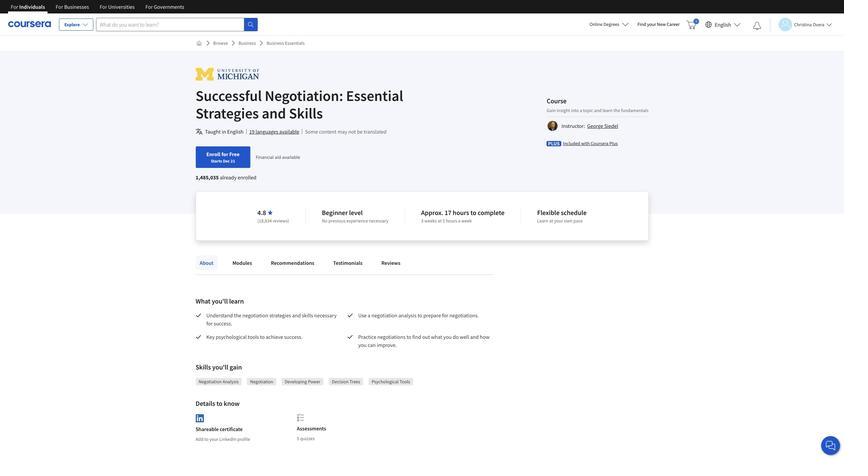 Task type: vqa. For each thing, say whether or not it's contained in the screenshot.
the leftmost the module
no



Task type: locate. For each thing, give the bounding box(es) containing it.
necessary right skills
[[314, 313, 337, 319]]

profile
[[237, 437, 250, 443]]

1 negotiation from the left
[[243, 313, 268, 319]]

success. right achieve at left bottom
[[284, 334, 303, 341]]

not
[[349, 128, 356, 135]]

0 horizontal spatial success.
[[214, 321, 232, 327]]

negotiation down "skills you'll gain" in the left of the page
[[199, 379, 222, 385]]

well
[[460, 334, 469, 341]]

at inside flexible schedule learn at your own pace
[[550, 218, 554, 224]]

5 inside approx. 17 hours to complete 3 weeks at 5 hours a week
[[443, 218, 445, 224]]

1 horizontal spatial skills
[[289, 104, 323, 123]]

for left individuals
[[11, 3, 18, 10]]

christina overa button
[[771, 18, 832, 31]]

0 vertical spatial success.
[[214, 321, 232, 327]]

0 vertical spatial a
[[580, 107, 583, 113]]

1 vertical spatial your
[[555, 218, 563, 224]]

negotiation for analysis
[[372, 313, 398, 319]]

1 vertical spatial available
[[282, 154, 300, 161]]

english
[[715, 21, 732, 28], [227, 128, 244, 135]]

english inside button
[[715, 21, 732, 28]]

2 vertical spatial a
[[368, 313, 371, 319]]

1 horizontal spatial for
[[222, 151, 228, 158]]

0 vertical spatial necessary
[[369, 218, 389, 224]]

1 vertical spatial necessary
[[314, 313, 337, 319]]

skills inside successful negotiation: essential strategies and skills
[[289, 104, 323, 123]]

aid
[[275, 154, 281, 161]]

skills up some
[[289, 104, 323, 123]]

to right tools on the left bottom of page
[[260, 334, 265, 341]]

you'll for skills
[[212, 364, 228, 372]]

1 horizontal spatial english
[[715, 21, 732, 28]]

0 vertical spatial you
[[444, 334, 452, 341]]

0 vertical spatial skills
[[289, 104, 323, 123]]

4 for from the left
[[146, 3, 153, 10]]

use a negotiation analysis to prepare for negotiations.
[[359, 313, 479, 319]]

and inside practice negotiations to find out what you do well and how you can improve.
[[470, 334, 479, 341]]

be
[[357, 128, 363, 135]]

prepare
[[424, 313, 441, 319]]

testimonials link
[[329, 256, 367, 271]]

a right use
[[368, 313, 371, 319]]

at right learn
[[550, 218, 554, 224]]

What do you want to learn? text field
[[96, 18, 244, 31]]

power
[[308, 379, 321, 385]]

a left week
[[458, 218, 461, 224]]

complete
[[478, 209, 505, 217]]

2 horizontal spatial a
[[580, 107, 583, 113]]

for for universities
[[100, 3, 107, 10]]

english button
[[703, 13, 744, 35]]

the right understand
[[234, 313, 242, 319]]

1 horizontal spatial the
[[614, 107, 621, 113]]

for
[[11, 3, 18, 10], [56, 3, 63, 10], [100, 3, 107, 10], [146, 3, 153, 10]]

learn up understand
[[229, 297, 244, 306]]

0 horizontal spatial necessary
[[314, 313, 337, 319]]

negotiation for strategies
[[243, 313, 268, 319]]

hours down 17
[[446, 218, 457, 224]]

for left governments
[[146, 3, 153, 10]]

and left skills
[[292, 313, 301, 319]]

and up the 19 languages available button
[[262, 104, 286, 123]]

a right into
[[580, 107, 583, 113]]

1 vertical spatial a
[[458, 218, 461, 224]]

1 at from the left
[[438, 218, 442, 224]]

for for individuals
[[11, 3, 18, 10]]

for up dec
[[222, 151, 228, 158]]

for down understand
[[207, 321, 213, 327]]

english right shopping cart: 1 item icon
[[715, 21, 732, 28]]

0 horizontal spatial you
[[359, 342, 367, 349]]

tools
[[248, 334, 259, 341]]

you'll up negotiation analysis
[[212, 364, 228, 372]]

george
[[588, 123, 604, 129]]

governments
[[154, 3, 184, 10]]

available left some
[[279, 128, 299, 135]]

and right topic
[[595, 107, 602, 113]]

topic
[[584, 107, 594, 113]]

1 for from the left
[[11, 3, 18, 10]]

successful
[[196, 87, 262, 105]]

your right find
[[648, 21, 657, 27]]

0 horizontal spatial learn
[[229, 297, 244, 306]]

for individuals
[[11, 3, 45, 10]]

negotiations.
[[450, 313, 479, 319]]

beginner level no previous experience necessary
[[322, 209, 389, 224]]

some content may not be translated
[[305, 128, 387, 135]]

financial aid available button
[[256, 154, 300, 161]]

you'll
[[212, 297, 228, 306], [212, 364, 228, 372]]

previous
[[329, 218, 346, 224]]

0 horizontal spatial negotiation
[[243, 313, 268, 319]]

trees
[[350, 379, 360, 385]]

0 vertical spatial the
[[614, 107, 621, 113]]

0 vertical spatial 5
[[443, 218, 445, 224]]

financial
[[256, 154, 274, 161]]

taught in english
[[205, 128, 244, 135]]

some
[[305, 128, 318, 135]]

0 horizontal spatial your
[[210, 437, 218, 443]]

available inside button
[[279, 128, 299, 135]]

you left can
[[359, 342, 367, 349]]

for for governments
[[146, 3, 153, 10]]

5 left quizzes
[[297, 436, 299, 442]]

2 vertical spatial for
[[207, 321, 213, 327]]

details
[[196, 400, 215, 408]]

to left know
[[217, 400, 223, 408]]

business left essentials
[[267, 40, 284, 46]]

2 horizontal spatial for
[[442, 313, 449, 319]]

1 horizontal spatial you
[[444, 334, 452, 341]]

a inside the 'course gain insight into a topic and learn the fundamentals'
[[580, 107, 583, 113]]

2 horizontal spatial your
[[648, 21, 657, 27]]

what
[[431, 334, 443, 341]]

what you'll learn
[[196, 297, 244, 306]]

1 vertical spatial for
[[442, 313, 449, 319]]

1 horizontal spatial negotiation
[[250, 379, 273, 385]]

1 vertical spatial hours
[[446, 218, 457, 224]]

find your new career link
[[635, 20, 684, 29]]

starts
[[211, 158, 222, 164]]

to left find
[[407, 334, 412, 341]]

2 negotiation from the left
[[372, 313, 398, 319]]

necessary inside beginner level no previous experience necessary
[[369, 218, 389, 224]]

business essentials link
[[264, 37, 308, 49]]

banner navigation
[[5, 0, 190, 13]]

negotiation right the analysis at the bottom
[[250, 379, 273, 385]]

decision trees
[[332, 379, 360, 385]]

what
[[196, 297, 211, 306]]

learn up siedel
[[603, 107, 613, 113]]

0 vertical spatial learn
[[603, 107, 613, 113]]

chat with us image
[[826, 441, 837, 452]]

shopping cart: 1 item image
[[687, 19, 700, 29]]

5 down 17
[[443, 218, 445, 224]]

None search field
[[96, 18, 258, 31]]

business inside "link"
[[239, 40, 256, 46]]

2 for from the left
[[56, 3, 63, 10]]

0 horizontal spatial at
[[438, 218, 442, 224]]

can
[[368, 342, 376, 349]]

1 horizontal spatial negotiation
[[372, 313, 398, 319]]

your
[[648, 21, 657, 27], [555, 218, 563, 224], [210, 437, 218, 443]]

1 vertical spatial 5
[[297, 436, 299, 442]]

negotiation:
[[265, 87, 343, 105]]

fundamentals
[[622, 107, 649, 113]]

available right aid
[[282, 154, 300, 161]]

skills
[[289, 104, 323, 123], [196, 364, 211, 372]]

new
[[658, 21, 666, 27]]

4.8
[[258, 209, 266, 217]]

you left do
[[444, 334, 452, 341]]

use
[[359, 313, 367, 319]]

2 business from the left
[[267, 40, 284, 46]]

you'll up understand
[[212, 297, 228, 306]]

successful negotiation: essential strategies and skills
[[196, 87, 404, 123]]

available
[[279, 128, 299, 135], [282, 154, 300, 161]]

explore button
[[59, 19, 93, 31]]

0 horizontal spatial english
[[227, 128, 244, 135]]

3 for from the left
[[100, 3, 107, 10]]

1 business from the left
[[239, 40, 256, 46]]

testimonials
[[333, 260, 363, 267]]

negotiation inside the understand the negotiation strategies and skills necessary for success.
[[243, 313, 268, 319]]

for left 'businesses' at the top of page
[[56, 3, 63, 10]]

find
[[413, 334, 421, 341]]

0 horizontal spatial skills
[[196, 364, 211, 372]]

university of michigan image
[[196, 67, 259, 82]]

0 horizontal spatial for
[[207, 321, 213, 327]]

1 horizontal spatial success.
[[284, 334, 303, 341]]

skills up negotiation analysis
[[196, 364, 211, 372]]

1 vertical spatial skills
[[196, 364, 211, 372]]

1 horizontal spatial 5
[[443, 218, 445, 224]]

2 negotiation from the left
[[250, 379, 273, 385]]

the up siedel
[[614, 107, 621, 113]]

1 vertical spatial the
[[234, 313, 242, 319]]

for left the universities
[[100, 3, 107, 10]]

weeks
[[425, 218, 437, 224]]

0 vertical spatial english
[[715, 21, 732, 28]]

1 vertical spatial success.
[[284, 334, 303, 341]]

coursera plus image
[[547, 141, 562, 147]]

and inside the understand the negotiation strategies and skills necessary for success.
[[292, 313, 301, 319]]

skills you'll gain
[[196, 364, 242, 372]]

instructor:
[[562, 123, 586, 129]]

business
[[239, 40, 256, 46], [267, 40, 284, 46]]

your down shareable certificate
[[210, 437, 218, 443]]

2 at from the left
[[550, 218, 554, 224]]

negotiation up key psychological tools to achieve success.
[[243, 313, 268, 319]]

for right prepare
[[442, 313, 449, 319]]

coursera
[[591, 140, 609, 147]]

at
[[438, 218, 442, 224], [550, 218, 554, 224]]

at right weeks
[[438, 218, 442, 224]]

hours up week
[[453, 209, 470, 217]]

1 horizontal spatial business
[[267, 40, 284, 46]]

to up week
[[471, 209, 477, 217]]

0 horizontal spatial business
[[239, 40, 256, 46]]

analysis
[[399, 313, 417, 319]]

negotiation
[[243, 313, 268, 319], [372, 313, 398, 319]]

negotiation
[[199, 379, 222, 385], [250, 379, 273, 385]]

and inside the 'course gain insight into a topic and learn the fundamentals'
[[595, 107, 602, 113]]

negotiation right use
[[372, 313, 398, 319]]

19 languages available
[[249, 128, 299, 135]]

1 vertical spatial you'll
[[212, 364, 228, 372]]

1 horizontal spatial necessary
[[369, 218, 389, 224]]

19 languages available button
[[249, 128, 299, 136]]

0 vertical spatial your
[[648, 21, 657, 27]]

learn
[[538, 218, 549, 224]]

0 vertical spatial available
[[279, 128, 299, 135]]

business right browse at the top left
[[239, 40, 256, 46]]

plus
[[610, 140, 618, 147]]

0 vertical spatial you'll
[[212, 297, 228, 306]]

0 vertical spatial hours
[[453, 209, 470, 217]]

1 horizontal spatial your
[[555, 218, 563, 224]]

1 horizontal spatial a
[[458, 218, 461, 224]]

necessary inside the understand the negotiation strategies and skills necessary for success.
[[314, 313, 337, 319]]

enrolled
[[238, 174, 257, 181]]

1 horizontal spatial at
[[550, 218, 554, 224]]

you
[[444, 334, 452, 341], [359, 342, 367, 349]]

the inside the 'course gain insight into a topic and learn the fundamentals'
[[614, 107, 621, 113]]

0 horizontal spatial the
[[234, 313, 242, 319]]

included with coursera plus
[[563, 140, 618, 147]]

0 horizontal spatial negotiation
[[199, 379, 222, 385]]

success. down understand
[[214, 321, 232, 327]]

businesses
[[64, 3, 89, 10]]

and right well
[[470, 334, 479, 341]]

practice
[[359, 334, 377, 341]]

necessary right experience at the left top
[[369, 218, 389, 224]]

1 horizontal spatial learn
[[603, 107, 613, 113]]

your left own
[[555, 218, 563, 224]]

english right in in the top left of the page
[[227, 128, 244, 135]]

3
[[421, 218, 424, 224]]

0 vertical spatial for
[[222, 151, 228, 158]]

for inside enroll for free starts dec 21
[[222, 151, 228, 158]]

1 negotiation from the left
[[199, 379, 222, 385]]

essential
[[346, 87, 404, 105]]



Task type: describe. For each thing, give the bounding box(es) containing it.
about
[[200, 260, 214, 267]]

christina overa
[[795, 21, 825, 27]]

for businesses
[[56, 3, 89, 10]]

1 vertical spatial you
[[359, 342, 367, 349]]

(18,834 reviews)
[[258, 218, 289, 224]]

find
[[638, 21, 647, 27]]

developing
[[285, 379, 307, 385]]

learn inside the 'course gain insight into a topic and learn the fundamentals'
[[603, 107, 613, 113]]

skills
[[302, 313, 313, 319]]

for for businesses
[[56, 3, 63, 10]]

degrees
[[604, 21, 620, 27]]

level
[[349, 209, 363, 217]]

reviews
[[382, 260, 401, 267]]

available for financial aid available
[[282, 154, 300, 161]]

you'll for what
[[212, 297, 228, 306]]

at inside approx. 17 hours to complete 3 weeks at 5 hours a week
[[438, 218, 442, 224]]

0 horizontal spatial a
[[368, 313, 371, 319]]

dec
[[223, 158, 230, 164]]

shareable certificate
[[196, 426, 243, 433]]

course gain insight into a topic and learn the fundamentals
[[547, 97, 649, 113]]

no
[[322, 218, 328, 224]]

instructor: george siedel
[[562, 123, 619, 129]]

a inside approx. 17 hours to complete 3 weeks at 5 hours a week
[[458, 218, 461, 224]]

into
[[571, 107, 579, 113]]

to inside approx. 17 hours to complete 3 weeks at 5 hours a week
[[471, 209, 477, 217]]

financial aid available
[[256, 154, 300, 161]]

insight
[[557, 107, 571, 113]]

with
[[582, 140, 590, 147]]

details to know
[[196, 400, 240, 408]]

modules link
[[229, 256, 256, 271]]

translated
[[364, 128, 387, 135]]

0 horizontal spatial 5
[[297, 436, 299, 442]]

approx. 17 hours to complete 3 weeks at 5 hours a week
[[421, 209, 505, 224]]

for inside the understand the negotiation strategies and skills necessary for success.
[[207, 321, 213, 327]]

negotiation for negotiation analysis
[[199, 379, 222, 385]]

business link
[[236, 37, 259, 49]]

universities
[[108, 3, 135, 10]]

tools
[[400, 379, 410, 385]]

understand the negotiation strategies and skills necessary for success.
[[207, 313, 338, 327]]

already
[[220, 174, 237, 181]]

available for 19 languages available
[[279, 128, 299, 135]]

negotiation for negotiation
[[250, 379, 273, 385]]

improve.
[[377, 342, 397, 349]]

enroll for free starts dec 21
[[207, 151, 240, 164]]

week
[[462, 218, 472, 224]]

course
[[547, 97, 567, 105]]

home image
[[196, 40, 202, 46]]

show notifications image
[[754, 22, 762, 30]]

strategies
[[196, 104, 259, 123]]

recommendations link
[[267, 256, 319, 271]]

find your new career
[[638, 21, 680, 27]]

online degrees button
[[585, 17, 635, 32]]

coursera image
[[8, 19, 51, 30]]

george siedel image
[[548, 121, 558, 131]]

schedule
[[561, 209, 587, 217]]

certificate
[[220, 426, 243, 433]]

the inside the understand the negotiation strategies and skills necessary for success.
[[234, 313, 242, 319]]

your inside flexible schedule learn at your own pace
[[555, 218, 563, 224]]

negotiation analysis
[[199, 379, 239, 385]]

developing power
[[285, 379, 321, 385]]

browse
[[213, 40, 228, 46]]

business for business essentials
[[267, 40, 284, 46]]

business essentials
[[267, 40, 305, 46]]

reviews link
[[378, 256, 405, 271]]

languages
[[256, 128, 278, 135]]

psychological
[[216, 334, 247, 341]]

career
[[667, 21, 680, 27]]

add
[[196, 437, 204, 443]]

psychological
[[372, 379, 399, 385]]

to right add
[[205, 437, 209, 443]]

1 vertical spatial english
[[227, 128, 244, 135]]

free
[[229, 151, 240, 158]]

key
[[207, 334, 215, 341]]

1 vertical spatial learn
[[229, 297, 244, 306]]

negotiations
[[378, 334, 406, 341]]

your inside find your new career link
[[648, 21, 657, 27]]

to inside practice negotiations to find out what you do well and how you can improve.
[[407, 334, 412, 341]]

siedel
[[605, 123, 619, 129]]

1,485,035
[[196, 174, 219, 181]]

2 vertical spatial your
[[210, 437, 218, 443]]

19
[[249, 128, 255, 135]]

may
[[338, 128, 347, 135]]

success. inside the understand the negotiation strategies and skills necessary for success.
[[214, 321, 232, 327]]

own
[[564, 218, 573, 224]]

included
[[563, 140, 581, 147]]

for universities
[[100, 3, 135, 10]]

17
[[445, 209, 452, 217]]

and inside successful negotiation: essential strategies and skills
[[262, 104, 286, 123]]

21
[[231, 158, 235, 164]]

to left prepare
[[418, 313, 423, 319]]

linkedin
[[219, 437, 237, 443]]

gain
[[547, 107, 556, 113]]

taught
[[205, 128, 221, 135]]

achieve
[[266, 334, 283, 341]]

about link
[[196, 256, 218, 271]]

approx.
[[421, 209, 444, 217]]

how
[[480, 334, 490, 341]]

beginner
[[322, 209, 348, 217]]

for governments
[[146, 3, 184, 10]]

business for business
[[239, 40, 256, 46]]

individuals
[[19, 3, 45, 10]]

5 quizzes
[[297, 436, 315, 442]]



